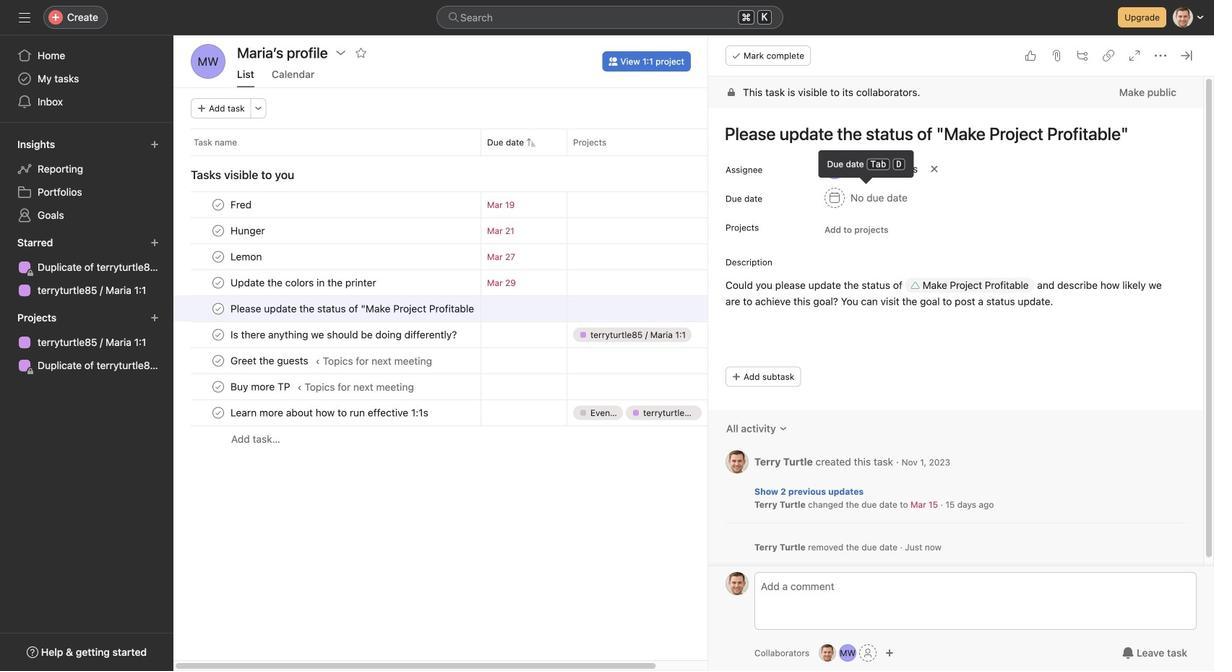 Task type: describe. For each thing, give the bounding box(es) containing it.
open user profile image
[[726, 573, 749, 596]]

Task Name text field
[[716, 117, 1186, 150]]

more actions for this task image
[[1155, 50, 1167, 61]]

task name text field inside greet the guests cell
[[228, 354, 313, 368]]

copy task link image
[[1103, 50, 1115, 61]]

please update the status of "make project profitable" dialog
[[709, 35, 1215, 672]]

linked projects for lemon cell
[[567, 244, 711, 270]]

0 likes. click to like this task image
[[1025, 50, 1037, 61]]

mark complete image for task name text field inside learn more about how to run effective 1:1s cell
[[210, 405, 227, 422]]

close details image
[[1181, 50, 1193, 61]]

mark complete image for is there anything we should be doing differently? "cell"
[[210, 326, 227, 344]]

1 add or remove collaborators image from the left
[[819, 645, 837, 662]]

2 add or remove collaborators image from the left
[[840, 645, 857, 662]]

more actions image
[[254, 104, 263, 113]]

mark complete image for task name text field within greet the guests cell
[[210, 352, 227, 370]]

remove assignee image
[[931, 165, 939, 174]]

mark complete checkbox for task name text field within greet the guests cell
[[210, 352, 227, 370]]

mark complete checkbox for task name text box within the fred cell
[[210, 196, 227, 214]]

add items to starred image
[[150, 239, 159, 247]]

mark complete checkbox for task name text field inside update the colors in the printer cell
[[210, 274, 227, 292]]

linked projects for buy more tp cell
[[567, 374, 711, 401]]

show options image
[[335, 47, 347, 59]]

lemon cell
[[174, 244, 481, 270]]

main content inside please update the status of "make project profitable" dialog
[[709, 77, 1204, 572]]

full screen image
[[1129, 50, 1141, 61]]

mark complete checkbox for task name text box in buy more tp cell
[[210, 378, 227, 396]]

greet the guests cell
[[174, 348, 481, 375]]

starred element
[[0, 230, 174, 305]]

please update the status of "make project profitable" cell
[[174, 296, 481, 322]]

task name text field for buy more tp cell
[[228, 380, 295, 394]]



Task type: locate. For each thing, give the bounding box(es) containing it.
6 mark complete image from the top
[[210, 378, 227, 396]]

1 task name text field from the top
[[228, 198, 256, 212]]

mark complete checkbox inside hunger cell
[[210, 222, 227, 240]]

hide sidebar image
[[19, 12, 30, 23]]

new insights image
[[150, 140, 159, 149]]

add or remove collaborators image
[[886, 649, 894, 658]]

mark complete image for please update the status of "make project profitable" cell at the top left of page
[[210, 300, 227, 318]]

2 task name text field from the top
[[228, 224, 269, 238]]

Mark complete checkbox
[[210, 196, 227, 214], [210, 222, 227, 240], [210, 248, 227, 266], [210, 274, 227, 292], [210, 326, 227, 344], [210, 352, 227, 370]]

task name text field for please update the status of "make project profitable" cell at the top left of page
[[228, 302, 475, 316]]

2 vertical spatial mark complete image
[[210, 405, 227, 422]]

3 mark complete checkbox from the top
[[210, 405, 227, 422]]

mark complete checkbox inside lemon cell
[[210, 248, 227, 266]]

global element
[[0, 35, 174, 122]]

mark complete checkbox inside please update the status of "make project profitable" cell
[[210, 300, 227, 318]]

3 task name text field from the top
[[228, 302, 475, 316]]

mark complete image inside update the colors in the printer cell
[[210, 274, 227, 292]]

1 horizontal spatial add or remove collaborators image
[[840, 645, 857, 662]]

new project or portfolio image
[[150, 314, 159, 322]]

mark complete image for buy more tp cell
[[210, 378, 227, 396]]

task name text field inside is there anything we should be doing differently? "cell"
[[228, 328, 462, 342]]

3 mark complete checkbox from the top
[[210, 248, 227, 266]]

1 vertical spatial mark complete checkbox
[[210, 378, 227, 396]]

2 mark complete image from the top
[[210, 352, 227, 370]]

mark complete checkbox inside greet the guests cell
[[210, 352, 227, 370]]

1 task name text field from the top
[[228, 250, 266, 264]]

task name text field inside please update the status of "make project profitable" cell
[[228, 302, 475, 316]]

update the colors in the printer cell
[[174, 270, 481, 296]]

2 task name text field from the top
[[228, 276, 381, 290]]

mark complete image inside learn more about how to run effective 1:1s cell
[[210, 405, 227, 422]]

all activity image
[[779, 425, 788, 433]]

task name text field for mark complete icon within is there anything we should be doing differently? "cell"
[[228, 328, 462, 342]]

task name text field inside hunger cell
[[228, 224, 269, 238]]

1 mark complete image from the top
[[210, 222, 227, 240]]

mark complete checkbox for task name text field within lemon cell
[[210, 248, 227, 266]]

mark complete image
[[210, 222, 227, 240], [210, 248, 227, 266], [210, 274, 227, 292], [210, 300, 227, 318], [210, 326, 227, 344], [210, 378, 227, 396]]

3 mark complete image from the top
[[210, 274, 227, 292]]

mark complete image for update the colors in the printer cell
[[210, 274, 227, 292]]

2 vertical spatial mark complete checkbox
[[210, 405, 227, 422]]

mark complete checkbox inside is there anything we should be doing differently? "cell"
[[210, 326, 227, 344]]

linked projects for greet the guests cell
[[567, 348, 711, 375]]

add or remove collaborators image
[[819, 645, 837, 662], [840, 645, 857, 662]]

open user profile image
[[726, 451, 749, 474]]

projects element
[[0, 305, 174, 380]]

2 mark complete checkbox from the top
[[210, 378, 227, 396]]

0 vertical spatial mark complete checkbox
[[210, 300, 227, 318]]

task name text field inside update the colors in the printer cell
[[228, 276, 381, 290]]

Search tasks, projects, and more text field
[[437, 6, 784, 29]]

tooltip
[[819, 150, 914, 182]]

task name text field inside buy more tp cell
[[228, 380, 295, 394]]

mark complete image for lemon cell
[[210, 248, 227, 266]]

4 task name text field from the top
[[228, 354, 313, 368]]

task name text field for hunger cell at the top of the page
[[228, 224, 269, 238]]

buy more tp cell
[[174, 374, 481, 401]]

task name text field for the fred cell at the top of page
[[228, 198, 256, 212]]

3 mark complete image from the top
[[210, 405, 227, 422]]

5 mark complete checkbox from the top
[[210, 326, 227, 344]]

task name text field inside learn more about how to run effective 1:1s cell
[[228, 406, 433, 420]]

hunger cell
[[174, 218, 481, 244]]

0 vertical spatial mark complete image
[[210, 196, 227, 214]]

mark complete checkbox inside learn more about how to run effective 1:1s cell
[[210, 405, 227, 422]]

mark complete checkbox for task name text box inside the hunger cell
[[210, 222, 227, 240]]

mark complete image inside lemon cell
[[210, 248, 227, 266]]

mark complete image inside hunger cell
[[210, 222, 227, 240]]

tree grid
[[174, 192, 764, 453]]

mark complete image for hunger cell at the top of the page
[[210, 222, 227, 240]]

mark complete checkbox for task name text field within is there anything we should be doing differently? "cell"
[[210, 326, 227, 344]]

is there anything we should be doing differently? cell
[[174, 322, 481, 348]]

4 mark complete image from the top
[[210, 300, 227, 318]]

task name text field for mark complete icon inside the update the colors in the printer cell
[[228, 276, 381, 290]]

1 mark complete image from the top
[[210, 196, 227, 214]]

2 mark complete checkbox from the top
[[210, 222, 227, 240]]

None field
[[437, 6, 784, 29]]

mark complete checkbox inside buy more tp cell
[[210, 378, 227, 396]]

task name text field inside lemon cell
[[228, 250, 266, 264]]

linked projects for fred cell
[[567, 192, 711, 218]]

3 task name text field from the top
[[228, 328, 462, 342]]

4 mark complete checkbox from the top
[[210, 274, 227, 292]]

mark complete image inside buy more tp cell
[[210, 378, 227, 396]]

Mark complete checkbox
[[210, 300, 227, 318], [210, 378, 227, 396], [210, 405, 227, 422]]

attachments: add a file to this task, please update the status of "make project profitable" image
[[1051, 50, 1063, 61]]

Task name text field
[[228, 250, 266, 264], [228, 276, 381, 290], [228, 328, 462, 342], [228, 354, 313, 368], [228, 406, 433, 420]]

0 horizontal spatial add or remove collaborators image
[[819, 645, 837, 662]]

task name text field inside the fred cell
[[228, 198, 256, 212]]

6 mark complete checkbox from the top
[[210, 352, 227, 370]]

mark complete checkbox inside update the colors in the printer cell
[[210, 274, 227, 292]]

mark complete image
[[210, 196, 227, 214], [210, 352, 227, 370], [210, 405, 227, 422]]

mark complete image inside the fred cell
[[210, 196, 227, 214]]

row
[[174, 129, 764, 155], [191, 155, 746, 156], [174, 192, 764, 218], [174, 218, 764, 244], [174, 244, 764, 270], [174, 270, 764, 296], [174, 296, 764, 322], [174, 322, 764, 348], [174, 348, 764, 375], [174, 374, 764, 401], [174, 400, 764, 427], [174, 426, 764, 453]]

4 task name text field from the top
[[228, 380, 295, 394]]

1 vertical spatial mark complete image
[[210, 352, 227, 370]]

5 mark complete image from the top
[[210, 326, 227, 344]]

1 mark complete checkbox from the top
[[210, 196, 227, 214]]

mark complete checkbox inside the fred cell
[[210, 196, 227, 214]]

mark complete checkbox for task name text box within please update the status of "make project profitable" cell
[[210, 300, 227, 318]]

add subtask image
[[1077, 50, 1089, 61]]

task name text field for mark complete icon within the lemon cell
[[228, 250, 266, 264]]

mark complete image inside please update the status of "make project profitable" cell
[[210, 300, 227, 318]]

add to starred image
[[355, 47, 367, 59]]

1 mark complete checkbox from the top
[[210, 300, 227, 318]]

2 mark complete image from the top
[[210, 248, 227, 266]]

linked projects for hunger cell
[[567, 218, 711, 244]]

learn more about how to run effective 1:1s cell
[[174, 400, 481, 427]]

mark complete image inside is there anything we should be doing differently? "cell"
[[210, 326, 227, 344]]

main content
[[709, 77, 1204, 572]]

5 task name text field from the top
[[228, 406, 433, 420]]

insights element
[[0, 132, 174, 230]]

mark complete image inside greet the guests cell
[[210, 352, 227, 370]]

Task name text field
[[228, 198, 256, 212], [228, 224, 269, 238], [228, 302, 475, 316], [228, 380, 295, 394]]

fred cell
[[174, 192, 481, 218]]

mark complete image for task name text box within the fred cell
[[210, 196, 227, 214]]



Task type: vqa. For each thing, say whether or not it's contained in the screenshot.
LIST
no



